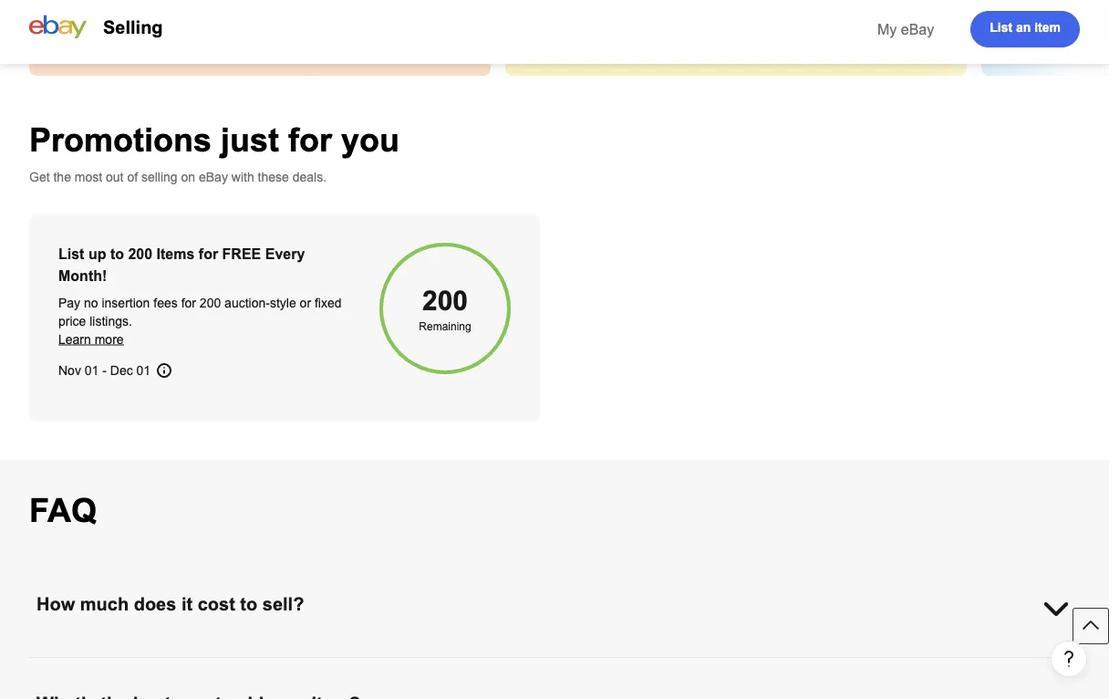 Task type: vqa. For each thing, say whether or not it's contained in the screenshot.
each
yes



Task type: describe. For each thing, give the bounding box(es) containing it.
insertion inside pay no insertion fees for 200 auction-style or fixed price listings. learn more
[[102, 296, 150, 310]]

a
[[780, 659, 787, 673]]

month
[[592, 659, 627, 673]]

learn inside pay no insertion fees for 200 auction-style or fixed price listings. learn more
[[58, 332, 91, 346]]

listing.
[[922, 659, 958, 673]]

2 horizontal spatial for
[[288, 121, 332, 158]]

sell?
[[263, 594, 304, 614]]

15%
[[310, 659, 336, 673]]

an
[[1017, 21, 1032, 35]]

it
[[182, 594, 193, 614]]

no
[[84, 296, 98, 310]]

learn more about fees
[[51, 659, 1027, 691]]

selling
[[141, 170, 178, 184]]

selling
[[103, 17, 163, 37]]

nov
[[58, 363, 81, 377]]

pay no insertion fees for 200 auction-style or fixed price listings. learn more
[[58, 296, 342, 346]]

sells,
[[141, 659, 170, 673]]

promotions
[[29, 121, 212, 158]]

fees for about
[[87, 677, 111, 691]]

1 vertical spatial ebay
[[199, 170, 228, 184]]

generally
[[194, 659, 246, 673]]

deals.
[[293, 170, 327, 184]]

we
[[174, 659, 190, 673]]

fees for insertion
[[154, 296, 178, 310]]

more inside learn more about fees
[[998, 659, 1027, 673]]

most
[[75, 170, 102, 184]]

on
[[181, 170, 195, 184]]

just
[[221, 121, 279, 158]]

1 vertical spatial of
[[339, 659, 350, 673]]

pay
[[58, 296, 80, 310]]

10-
[[292, 659, 310, 673]]

your
[[85, 659, 110, 673]]

cost
[[198, 594, 235, 614]]

list an item link
[[971, 11, 1081, 47]]

auction-
[[225, 296, 270, 310]]

learn inside learn more about fees
[[961, 659, 994, 673]]

once
[[51, 659, 82, 673]]

final
[[375, 659, 398, 673]]

and,
[[678, 659, 703, 673]]

listings.
[[90, 314, 132, 328]]

promotions just for you
[[29, 121, 400, 158]]

how
[[37, 594, 75, 614]]

1 horizontal spatial ebay
[[901, 21, 935, 37]]

free
[[222, 245, 261, 262]]

charge
[[249, 659, 288, 673]]

are
[[631, 659, 649, 673]]

listings
[[518, 659, 557, 673]]



Task type: locate. For each thing, give the bounding box(es) containing it.
0 horizontal spatial list
[[58, 245, 84, 262]]

0 horizontal spatial of
[[127, 170, 138, 184]]

0 vertical spatial ebay
[[901, 21, 935, 37]]

01
[[85, 363, 99, 377], [137, 363, 151, 377]]

first
[[469, 659, 489, 673]]

0 horizontal spatial item
[[114, 659, 138, 673]]

my
[[878, 21, 897, 37]]

more inside pay no insertion fees for 200 auction-style or fixed price listings. learn more
[[95, 332, 124, 346]]

0 horizontal spatial 200
[[128, 245, 153, 262]]

style
[[270, 296, 296, 310]]

01 right dec
[[137, 363, 151, 377]]

1 horizontal spatial more
[[998, 659, 1027, 673]]

2 horizontal spatial 200
[[423, 286, 468, 316]]

0 horizontal spatial insertion
[[102, 296, 150, 310]]

$0.35
[[791, 659, 823, 673]]

with
[[232, 170, 254, 184]]

for inside pay no insertion fees for 200 auction-style or fixed price listings. learn more
[[181, 296, 196, 310]]

learn
[[58, 332, 91, 346], [961, 659, 994, 673]]

1 vertical spatial for
[[199, 245, 218, 262]]

item right an
[[1035, 21, 1061, 35]]

0 vertical spatial of
[[127, 170, 138, 184]]

1 vertical spatial to
[[240, 594, 258, 614]]

fixed
[[315, 296, 342, 310]]

month!
[[58, 267, 107, 284]]

1 horizontal spatial 200
[[200, 296, 221, 310]]

your
[[439, 659, 465, 673]]

insertion up the listings.
[[102, 296, 150, 310]]

fees inside learn more about fees
[[87, 677, 111, 691]]

fees
[[154, 296, 178, 310], [87, 677, 111, 691]]

insertion
[[102, 296, 150, 310], [826, 659, 875, 673]]

once your item sells, we generally charge 10-15% of the final value. your first 250 listings each month are free and, after, there's a $0.35 insertion fee per listing.
[[51, 659, 961, 673]]

item
[[1035, 21, 1061, 35], [114, 659, 138, 673]]

learn more about fees link
[[51, 659, 1027, 691]]

fees inside pay no insertion fees for 200 auction-style or fixed price listings. learn more
[[154, 296, 178, 310]]

item for your
[[114, 659, 138, 673]]

01 left '-'
[[85, 363, 99, 377]]

faq
[[29, 492, 97, 528]]

list inside list up to 200 items for free every month!
[[58, 245, 84, 262]]

my ebay
[[878, 21, 935, 37]]

1 horizontal spatial of
[[339, 659, 350, 673]]

or
[[300, 296, 311, 310]]

0 vertical spatial fees
[[154, 296, 178, 310]]

for
[[288, 121, 332, 158], [199, 245, 218, 262], [181, 296, 196, 310]]

1 vertical spatial fees
[[87, 677, 111, 691]]

1 vertical spatial the
[[354, 659, 371, 673]]

learn right listing.
[[961, 659, 994, 673]]

list for list an item
[[990, 21, 1013, 35]]

the right the get
[[53, 170, 71, 184]]

0 horizontal spatial for
[[181, 296, 196, 310]]

does
[[134, 594, 176, 614]]

more left help, opens dialogs image in the bottom right of the page
[[998, 659, 1027, 673]]

insertion left "fee"
[[826, 659, 875, 673]]

1 horizontal spatial item
[[1035, 21, 1061, 35]]

list
[[990, 21, 1013, 35], [58, 245, 84, 262]]

how much does it cost to sell?
[[37, 594, 304, 614]]

the
[[53, 170, 71, 184], [354, 659, 371, 673]]

fees down list up to 200 items for free every month!
[[154, 296, 178, 310]]

each
[[560, 659, 588, 673]]

list up month!
[[58, 245, 84, 262]]

200 inside 200 remaining
[[423, 286, 468, 316]]

1 horizontal spatial insertion
[[826, 659, 875, 673]]

for up the 'deals.'
[[288, 121, 332, 158]]

1 horizontal spatial fees
[[154, 296, 178, 310]]

for down list up to 200 items for free every month!
[[181, 296, 196, 310]]

item for an
[[1035, 21, 1061, 35]]

per
[[900, 659, 918, 673]]

of
[[127, 170, 138, 184], [339, 659, 350, 673]]

every
[[265, 245, 305, 262]]

1 horizontal spatial for
[[199, 245, 218, 262]]

200 inside list up to 200 items for free every month!
[[128, 245, 153, 262]]

200
[[128, 245, 153, 262], [423, 286, 468, 316], [200, 296, 221, 310]]

the left final
[[354, 659, 371, 673]]

0 horizontal spatial to
[[110, 245, 124, 262]]

0 horizontal spatial learn
[[58, 332, 91, 346]]

1 horizontal spatial the
[[354, 659, 371, 673]]

0 vertical spatial insertion
[[102, 296, 150, 310]]

list left an
[[990, 21, 1013, 35]]

200 remaining
[[419, 286, 472, 333]]

1 01 from the left
[[85, 363, 99, 377]]

of right 15%
[[339, 659, 350, 673]]

0 vertical spatial item
[[1035, 21, 1061, 35]]

-
[[102, 363, 107, 377]]

list an item
[[990, 21, 1061, 35]]

0 horizontal spatial fees
[[87, 677, 111, 691]]

free
[[653, 659, 675, 673]]

1 horizontal spatial learn
[[961, 659, 994, 673]]

after,
[[707, 659, 735, 673]]

list up to 200 items for free every month!
[[58, 245, 305, 284]]

0 vertical spatial for
[[288, 121, 332, 158]]

1 vertical spatial more
[[998, 659, 1027, 673]]

250
[[493, 659, 514, 673]]

remaining
[[419, 320, 472, 333]]

0 horizontal spatial ebay
[[199, 170, 228, 184]]

get the most out of selling on ebay with these deals.
[[29, 170, 327, 184]]

0 horizontal spatial 01
[[85, 363, 99, 377]]

200 up remaining
[[423, 286, 468, 316]]

0 vertical spatial learn
[[58, 332, 91, 346]]

these
[[258, 170, 289, 184]]

1 horizontal spatial to
[[240, 594, 258, 614]]

to right cost
[[240, 594, 258, 614]]

for inside list up to 200 items for free every month!
[[199, 245, 218, 262]]

200 left the auction-
[[200, 296, 221, 310]]

200 left items
[[128, 245, 153, 262]]

0 vertical spatial to
[[110, 245, 124, 262]]

to
[[110, 245, 124, 262], [240, 594, 258, 614]]

0 horizontal spatial more
[[95, 332, 124, 346]]

1 vertical spatial learn
[[961, 659, 994, 673]]

dec
[[110, 363, 133, 377]]

of right out
[[127, 170, 138, 184]]

to right up
[[110, 245, 124, 262]]

to inside list up to 200 items for free every month!
[[110, 245, 124, 262]]

about
[[51, 677, 83, 691]]

0 vertical spatial more
[[95, 332, 124, 346]]

2 01 from the left
[[137, 363, 151, 377]]

for right items
[[199, 245, 218, 262]]

0 vertical spatial list
[[990, 21, 1013, 35]]

value.
[[402, 659, 436, 673]]

fees down your
[[87, 677, 111, 691]]

more down the listings.
[[95, 332, 124, 346]]

1 horizontal spatial list
[[990, 21, 1013, 35]]

my ebay link
[[878, 21, 935, 37]]

1 vertical spatial list
[[58, 245, 84, 262]]

0 vertical spatial the
[[53, 170, 71, 184]]

you
[[341, 121, 400, 158]]

get
[[29, 170, 50, 184]]

out
[[106, 170, 124, 184]]

ebay
[[901, 21, 935, 37], [199, 170, 228, 184]]

list for list up to 200 items for free every month!
[[58, 245, 84, 262]]

1 vertical spatial insertion
[[826, 659, 875, 673]]

there's
[[739, 659, 777, 673]]

fee
[[878, 659, 896, 673]]

price
[[58, 314, 86, 328]]

items
[[157, 245, 195, 262]]

1 vertical spatial item
[[114, 659, 138, 673]]

much
[[80, 594, 129, 614]]

up
[[88, 245, 106, 262]]

nov 01 - dec 01
[[58, 363, 151, 377]]

item right your
[[114, 659, 138, 673]]

1 horizontal spatial 01
[[137, 363, 151, 377]]

ebay right 'on'
[[199, 170, 228, 184]]

learn down price
[[58, 332, 91, 346]]

help, opens dialogs image
[[1060, 650, 1079, 668]]

learn more link
[[58, 332, 124, 346]]

0 horizontal spatial the
[[53, 170, 71, 184]]

200 inside pay no insertion fees for 200 auction-style or fixed price listings. learn more
[[200, 296, 221, 310]]

ebay right my
[[901, 21, 935, 37]]

2 vertical spatial for
[[181, 296, 196, 310]]

more
[[95, 332, 124, 346], [998, 659, 1027, 673]]



